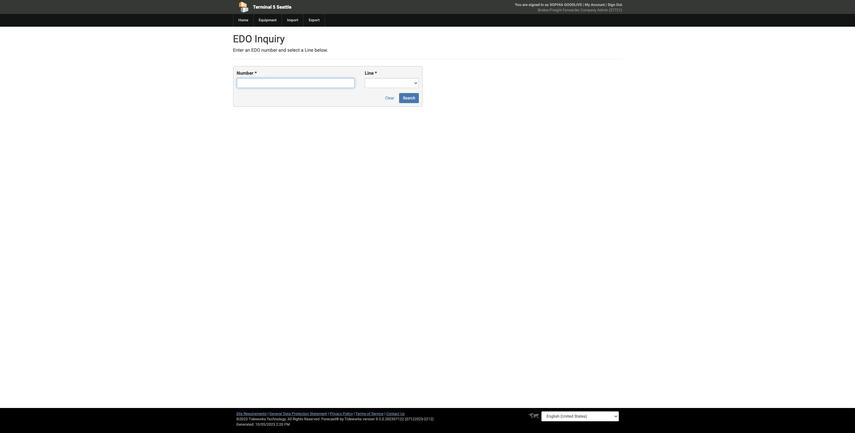 Task type: describe. For each thing, give the bounding box(es) containing it.
search
[[403, 96, 415, 101]]

| left general
[[268, 412, 268, 416]]

as
[[545, 3, 549, 7]]

my
[[585, 3, 590, 7]]

are
[[522, 3, 528, 7]]

(07122023-
[[405, 417, 424, 422]]

out
[[616, 3, 622, 7]]

Number * text field
[[237, 78, 355, 88]]

2212)
[[424, 417, 434, 422]]

contact
[[386, 412, 399, 416]]

search button
[[399, 93, 419, 103]]

number
[[237, 71, 253, 76]]

rights
[[293, 417, 303, 422]]

sophia
[[550, 3, 563, 7]]

import
[[287, 18, 298, 22]]

generated:
[[236, 423, 254, 427]]

inquiry
[[255, 33, 285, 45]]

terminal 5 seattle
[[253, 4, 291, 10]]

1 vertical spatial line
[[365, 71, 374, 76]]

account
[[591, 3, 605, 7]]

policy
[[343, 412, 353, 416]]

you
[[515, 3, 521, 7]]

in
[[541, 3, 544, 7]]

9.5.0.202307122
[[376, 417, 404, 422]]

edo inquiry enter an edo number and select a line below.
[[233, 33, 328, 53]]

* for number *
[[255, 71, 257, 76]]

pm
[[284, 423, 290, 427]]

number *
[[237, 71, 257, 76]]

below.
[[315, 47, 328, 53]]

site requirements link
[[236, 412, 267, 416]]

select
[[287, 47, 300, 53]]

protection
[[292, 412, 309, 416]]

1 vertical spatial edo
[[251, 47, 260, 53]]

| left my
[[583, 3, 584, 7]]

sign
[[608, 3, 615, 7]]

terms
[[356, 412, 366, 416]]

* for line *
[[375, 71, 377, 76]]

equipment
[[259, 18, 277, 22]]

sign out link
[[608, 3, 622, 7]]

| left sign
[[606, 3, 607, 7]]

signed
[[529, 3, 540, 7]]

seattle
[[277, 4, 291, 10]]

us
[[400, 412, 405, 416]]



Task type: locate. For each thing, give the bounding box(es) containing it.
all
[[288, 417, 292, 422]]

terms of service link
[[356, 412, 384, 416]]

reserved.
[[304, 417, 321, 422]]

line inside edo inquiry enter an edo number and select a line below.
[[305, 47, 313, 53]]

5
[[273, 4, 275, 10]]

statement
[[310, 412, 327, 416]]

data
[[283, 412, 291, 416]]

edo
[[233, 33, 252, 45], [251, 47, 260, 53]]

export link
[[303, 14, 325, 27]]

10/05/2023
[[255, 423, 275, 427]]

clear
[[385, 96, 394, 101]]

a
[[301, 47, 304, 53]]

an
[[245, 47, 250, 53]]

equipment link
[[253, 14, 282, 27]]

terminal
[[253, 4, 272, 10]]

0 horizontal spatial *
[[255, 71, 257, 76]]

by
[[340, 417, 344, 422]]

site
[[236, 412, 243, 416]]

0 horizontal spatial line
[[305, 47, 313, 53]]

number
[[261, 47, 277, 53]]

©2023 tideworks
[[236, 417, 266, 422]]

2:20
[[276, 423, 283, 427]]

of
[[367, 412, 370, 416]]

goodlive
[[564, 3, 582, 7]]

privacy
[[330, 412, 342, 416]]

enter
[[233, 47, 244, 53]]

general data protection statement link
[[269, 412, 327, 416]]

company
[[581, 8, 596, 12]]

home link
[[233, 14, 253, 27]]

line
[[305, 47, 313, 53], [365, 71, 374, 76]]

export
[[309, 18, 320, 22]]

(57721)
[[609, 8, 622, 12]]

| up forecast®
[[328, 412, 329, 416]]

1 horizontal spatial line
[[365, 71, 374, 76]]

privacy policy link
[[330, 412, 353, 416]]

import link
[[282, 14, 303, 27]]

version
[[363, 417, 375, 422]]

1 * from the left
[[255, 71, 257, 76]]

forecast®
[[321, 417, 339, 422]]

0 vertical spatial line
[[305, 47, 313, 53]]

edo right "an" on the top left of the page
[[251, 47, 260, 53]]

general
[[269, 412, 282, 416]]

|
[[583, 3, 584, 7], [606, 3, 607, 7], [268, 412, 268, 416], [328, 412, 329, 416], [354, 412, 355, 416], [384, 412, 385, 416]]

clear button
[[381, 93, 398, 103]]

1 horizontal spatial *
[[375, 71, 377, 76]]

my account link
[[585, 3, 605, 7]]

forwarder
[[563, 8, 580, 12]]

contact us link
[[386, 412, 405, 416]]

*
[[255, 71, 257, 76], [375, 71, 377, 76]]

requirements
[[244, 412, 267, 416]]

you are signed in as sophia goodlive | my account | sign out broker/freight forwarder company admin (57721)
[[515, 3, 622, 12]]

service
[[371, 412, 384, 416]]

broker/freight
[[538, 8, 562, 12]]

tideworks
[[345, 417, 362, 422]]

technology.
[[267, 417, 287, 422]]

line *
[[365, 71, 377, 76]]

2 * from the left
[[375, 71, 377, 76]]

| up tideworks
[[354, 412, 355, 416]]

and
[[278, 47, 286, 53]]

terminal 5 seattle link
[[233, 0, 389, 14]]

0 vertical spatial edo
[[233, 33, 252, 45]]

edo up enter on the top of the page
[[233, 33, 252, 45]]

site requirements | general data protection statement | privacy policy | terms of service | contact us ©2023 tideworks technology. all rights reserved. forecast® by tideworks version 9.5.0.202307122 (07122023-2212) generated: 10/05/2023 2:20 pm
[[236, 412, 434, 427]]

admin
[[597, 8, 608, 12]]

| up 9.5.0.202307122
[[384, 412, 385, 416]]

home
[[238, 18, 248, 22]]



Task type: vqa. For each thing, say whether or not it's contained in the screenshot.
Availability
no



